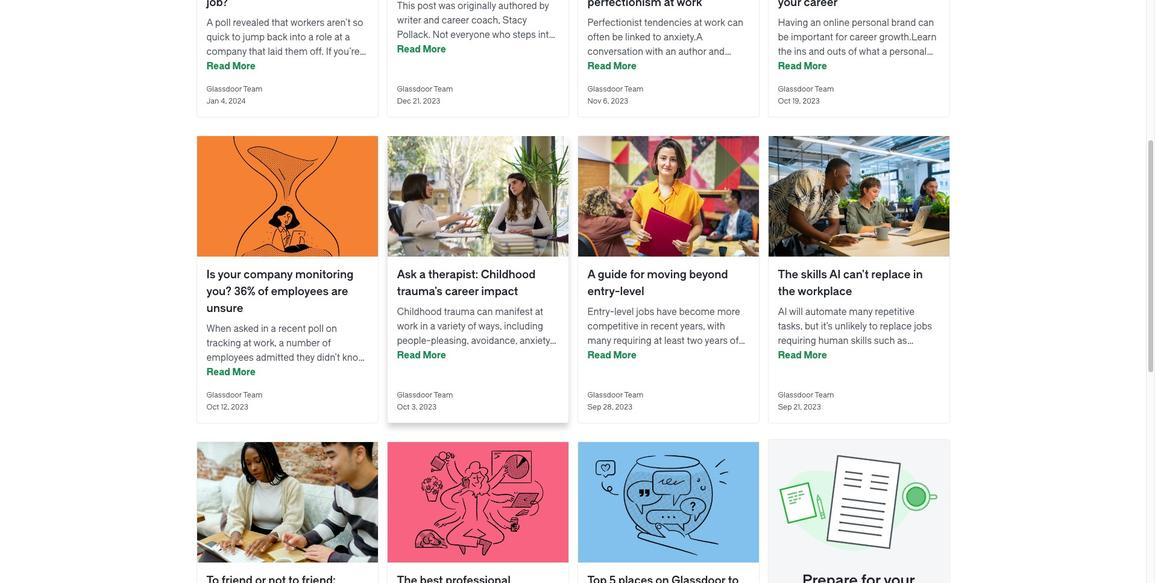 Task type: vqa. For each thing, say whether or not it's contained in the screenshot.
the Last for Last day [2,062]
no



Task type: describe. For each thing, give the bounding box(es) containing it.
will
[[790, 307, 803, 318]]

can up ways,
[[477, 307, 493, 318]]

revealed
[[233, 17, 269, 28]]

role inside a poll revealed that workers aren't so quick to jump back into a role at a company that laid them off. if you're considering boomeranging,...
[[316, 32, 332, 43]]

2024
[[229, 97, 246, 106]]

years
[[705, 336, 728, 347]]

glassdoor for childhood trauma can manifest at work in a variety of ways, including people-pleasing, avoidance, anxiety, and depression.workers can learn to manage residual trauma at...
[[397, 391, 432, 400]]

human
[[819, 336, 849, 347]]

to inside ai will automate many repetitive tasks, but it's unlikely to replace jobs requiring human skills such as judgment, creativity, and emotional intelligence.workers can prepare...
[[869, 321, 878, 332]]

is
[[207, 268, 216, 282]]

workplace
[[798, 285, 853, 299]]

networking,
[[588, 365, 638, 376]]

more for when asked in a recent poll on tracking at work, a number of employees admitted they didn't know if they were or weren't being...
[[232, 367, 256, 378]]

19,
[[793, 97, 801, 106]]

being...
[[302, 367, 333, 378]]

many inside ai will automate many repetitive tasks, but it's unlikely to replace jobs requiring human skills such as judgment, creativity, and emotional intelligence.workers can prepare...
[[849, 307, 873, 318]]

into inside a poll revealed that workers aren't so quick to jump back into a role at a company that laid them off. if you're considering boomeranging,...
[[290, 32, 306, 43]]

growth.learn
[[880, 32, 937, 43]]

skills inside ai will automate many repetitive tasks, but it's unlikely to replace jobs requiring human skills such as judgment, creativity, and emotional intelligence.workers can prepare...
[[851, 336, 872, 347]]

career inside entry-level jobs have become more competitive in recent years, with many requiring at least two years of experience.gaining career clarity, networking, and focusing on...
[[673, 350, 700, 361]]

manifest
[[495, 307, 533, 318]]

company inside is your company monitoring you? 36% of employees are unsure
[[244, 268, 293, 282]]

1 vertical spatial an
[[666, 46, 676, 57]]

of inside entry-level jobs have become more competitive in recent years, with many requiring at least two years of experience.gaining career clarity, networking, and focusing on...
[[730, 336, 739, 347]]

glassdoor team nov 6, 2023
[[588, 85, 644, 106]]

boomeranging,...
[[259, 61, 332, 72]]

read more for ai will automate many repetitive tasks, but it's unlikely to replace jobs requiring human skills such as judgment, creativity, and emotional intelligence.workers can prepare...
[[778, 350, 827, 361]]

entry-level jobs have become more competitive in recent years, with many requiring at least two years of experience.gaining career clarity, networking, and focusing on...
[[588, 307, 741, 376]]

team for when asked in a recent poll on tracking at work, a number of employees admitted they didn't know if they were or weren't being...
[[243, 391, 263, 400]]

aren't
[[327, 17, 351, 28]]

and right is
[[814, 61, 830, 72]]

including
[[504, 321, 543, 332]]

and inside childhood trauma can manifest at work in a variety of ways, including people-pleasing, avoidance, anxiety, and depression.workers can learn to manage residual trauma at...
[[397, 350, 413, 361]]

experience.gaining
[[588, 350, 671, 361]]

glassdoor team oct 3, 2023
[[397, 391, 453, 412]]

didn't
[[317, 353, 340, 364]]

2023 inside glassdoor team nov 6, 2023
[[611, 97, 629, 106]]

often
[[588, 32, 610, 43]]

years,
[[680, 321, 705, 332]]

managerial
[[405, 44, 453, 55]]

read more for perfectionist tendencies at work can often be linked to anxiety.a conversation with an author and podcast host who's an expert on the topic dives...
[[588, 61, 637, 72]]

monitoring
[[295, 268, 354, 282]]

repetitive
[[875, 307, 915, 318]]

number
[[286, 338, 320, 349]]

is
[[805, 61, 812, 72]]

2023 for ask a therapist: childhood trauma's career impact
[[419, 404, 437, 412]]

21, for the skills ai can't replace in the workplace
[[794, 404, 802, 412]]

3,
[[412, 404, 418, 412]]

for inside having an online personal brand can be important for career growth.learn the ins and outs of what a personal brand is and why it...
[[836, 32, 848, 43]]

avoidance,
[[471, 336, 518, 347]]

this post was originally authored by writer and career coach, stacy pollack. not everyone who steps into a managerial role possesses the skills and...
[[397, 1, 559, 69]]

pleasing,
[[431, 336, 469, 347]]

level inside a guide for moving beyond entry-level
[[620, 285, 645, 299]]

considering
[[207, 61, 257, 72]]

ai will automate many repetitive tasks, but it's unlikely to replace jobs requiring human skills such as judgment, creativity, and emotional intelligence.workers can prepare...
[[778, 307, 933, 376]]

at inside perfectionist tendencies at work can often be linked to anxiety.a conversation with an author and podcast host who's an expert on the topic dives...
[[694, 17, 703, 28]]

can inside perfectionist tendencies at work can often be linked to anxiety.a conversation with an author and podcast host who's an expert on the topic dives...
[[728, 17, 744, 28]]

many inside entry-level jobs have become more competitive in recent years, with many requiring at least two years of experience.gaining career clarity, networking, and focusing on...
[[588, 336, 611, 347]]

the inside perfectionist tendencies at work can often be linked to anxiety.a conversation with an author and podcast host who's an expert on the topic dives...
[[728, 61, 742, 72]]

your
[[218, 268, 241, 282]]

the skills ai can't replace in the workplace
[[778, 268, 923, 299]]

glassdoor team sep 28, 2023
[[588, 391, 644, 412]]

linked
[[626, 32, 651, 43]]

glassdoor team dec 21, 2023
[[397, 85, 453, 106]]

childhood inside ask a therapist: childhood trauma's career impact
[[481, 268, 536, 282]]

of inside having an online personal brand can be important for career growth.learn the ins and outs of what a personal brand is and why it...
[[849, 46, 857, 57]]

you?
[[207, 285, 232, 299]]

read more down pollack. on the left top of page
[[397, 44, 446, 55]]

ways,
[[479, 321, 502, 332]]

a guide for moving beyond entry-level
[[588, 268, 728, 299]]

focusing
[[658, 365, 696, 376]]

anxiety.a
[[664, 32, 703, 43]]

team for having an online personal brand can be important for career growth.learn the ins and outs of what a personal brand is and why it...
[[815, 85, 834, 93]]

be for important
[[778, 32, 789, 43]]

perfectionist
[[588, 17, 642, 28]]

can inside ai will automate many repetitive tasks, but it's unlikely to replace jobs requiring human skills such as judgment, creativity, and emotional intelligence.workers can prepare...
[[867, 365, 883, 376]]

manage
[[397, 365, 433, 376]]

online
[[824, 17, 850, 28]]

sep for the skills ai can't replace in the workplace
[[778, 404, 792, 412]]

team for entry-level jobs have become more competitive in recent years, with many requiring at least two years of experience.gaining career clarity, networking, and focusing on...
[[625, 391, 644, 400]]

be for linked
[[613, 32, 623, 43]]

people-
[[397, 336, 431, 347]]

jobs inside ai will automate many repetitive tasks, but it's unlikely to replace jobs requiring human skills such as judgment, creativity, and emotional intelligence.workers can prepare...
[[914, 321, 933, 332]]

requiring for level
[[614, 336, 652, 347]]

glassdoor for having an online personal brand can be important for career growth.learn the ins and outs of what a personal brand is and why it...
[[778, 85, 814, 93]]

was
[[439, 1, 456, 11]]

impact
[[482, 285, 518, 299]]

at inside entry-level jobs have become more competitive in recent years, with many requiring at least two years of experience.gaining career clarity, networking, and focusing on...
[[654, 336, 662, 347]]

back
[[267, 32, 288, 43]]

work,
[[254, 338, 277, 349]]

a for a poll revealed that workers aren't so quick to jump back into a role at a company that laid them off. if you're considering boomeranging,...
[[207, 17, 213, 28]]

variety
[[438, 321, 466, 332]]

outs
[[827, 46, 846, 57]]

0 horizontal spatial they
[[214, 367, 232, 378]]

glassdoor for read more
[[397, 85, 432, 93]]

career inside having an online personal brand can be important for career growth.learn the ins and outs of what a personal brand is and why it...
[[850, 32, 877, 43]]

read for a poll revealed that workers aren't so quick to jump back into a role at a company that laid them off. if you're considering boomeranging,...
[[207, 61, 230, 72]]

this
[[397, 1, 415, 11]]

0 vertical spatial brand
[[892, 17, 916, 28]]

an inside having an online personal brand can be important for career growth.learn the ins and outs of what a personal brand is and why it...
[[811, 17, 821, 28]]

career inside this post was originally authored by writer and career coach, stacy pollack. not everyone who steps into a managerial role possesses the skills and...
[[442, 15, 469, 26]]

entry-
[[588, 307, 615, 318]]

pollack.
[[397, 30, 431, 40]]

glassdoor team oct 12, 2023
[[207, 391, 263, 412]]

is your company monitoring you? 36% of employees are unsure
[[207, 268, 354, 315]]

0 vertical spatial that
[[272, 17, 288, 28]]

oct inside glassdoor team oct 19, 2023
[[778, 97, 791, 106]]

more for childhood trauma can manifest at work in a variety of ways, including people-pleasing, avoidance, anxiety, and depression.workers can learn to manage residual trauma at...
[[423, 350, 446, 361]]

clarity,
[[703, 350, 730, 361]]

creativity,
[[824, 350, 864, 361]]

moving
[[647, 268, 687, 282]]

nov
[[588, 97, 602, 106]]

of inside when asked in a recent poll on tracking at work, a number of employees admitted they didn't know if they were or weren't being...
[[322, 338, 331, 349]]

of inside childhood trauma can manifest at work in a variety of ways, including people-pleasing, avoidance, anxiety, and depression.workers can learn to manage residual trauma at...
[[468, 321, 477, 332]]

and down the important
[[809, 46, 825, 57]]

expert
[[685, 61, 712, 72]]

jump
[[243, 32, 265, 43]]

in inside when asked in a recent poll on tracking at work, a number of employees admitted they didn't know if they were or weren't being...
[[261, 324, 269, 335]]

a inside having an online personal brand can be important for career growth.learn the ins and outs of what a personal brand is and why it...
[[882, 46, 888, 57]]

ai inside ai will automate many repetitive tasks, but it's unlikely to replace jobs requiring human skills such as judgment, creativity, and emotional intelligence.workers can prepare...
[[778, 307, 787, 318]]

6,
[[603, 97, 609, 106]]

dives...
[[612, 75, 641, 86]]

for inside a guide for moving beyond entry-level
[[630, 268, 645, 282]]

glassdoor team sep 21, 2023
[[778, 391, 834, 412]]

you're
[[334, 46, 360, 57]]

2023 for the skills ai can't replace in the workplace
[[804, 404, 821, 412]]

at...
[[504, 365, 519, 376]]

a up you're
[[345, 32, 350, 43]]

36%
[[234, 285, 255, 299]]

1 vertical spatial trauma
[[471, 365, 501, 376]]

read more for a poll revealed that workers aren't so quick to jump back into a role at a company that laid them off. if you're considering boomeranging,...
[[207, 61, 256, 72]]

stacy
[[503, 15, 527, 26]]

admitted
[[256, 353, 294, 364]]

the inside the skills ai can't replace in the workplace
[[778, 285, 796, 299]]

who's
[[646, 61, 670, 72]]

read for childhood trauma can manifest at work in a variety of ways, including people-pleasing, avoidance, anxiety, and depression.workers can learn to manage residual trauma at...
[[397, 350, 421, 361]]

workers
[[291, 17, 325, 28]]

judgment,
[[778, 350, 822, 361]]

2023 for a guide for moving beyond entry-level
[[615, 404, 633, 412]]

important
[[791, 32, 834, 43]]

it's
[[821, 321, 833, 332]]

tasks,
[[778, 321, 803, 332]]

not
[[433, 30, 449, 40]]

more
[[718, 307, 741, 318]]

team for perfectionist tendencies at work can often be linked to anxiety.a conversation with an author and podcast host who's an expert on the topic dives...
[[625, 85, 644, 93]]

and inside entry-level jobs have become more competitive in recent years, with many requiring at least two years of experience.gaining career clarity, networking, and focusing on...
[[640, 365, 656, 376]]

read for when asked in a recent poll on tracking at work, a number of employees admitted they didn't know if they were or weren't being...
[[207, 367, 230, 378]]

beyond
[[689, 268, 728, 282]]

more for a poll revealed that workers aren't so quick to jump back into a role at a company that laid them off. if you're considering boomeranging,...
[[232, 61, 256, 72]]

to inside childhood trauma can manifest at work in a variety of ways, including people-pleasing, avoidance, anxiety, and depression.workers can learn to manage residual trauma at...
[[544, 350, 553, 361]]

when asked in a recent poll on tracking at work, a number of employees admitted they didn't know if they were or weren't being...
[[207, 324, 365, 378]]



Task type: locate. For each thing, give the bounding box(es) containing it.
oct for ask a therapist: childhood trauma's career impact
[[397, 404, 410, 412]]

2023 right 3,
[[419, 404, 437, 412]]

at inside a poll revealed that workers aren't so quick to jump back into a role at a company that laid them off. if you're considering boomeranging,...
[[335, 32, 343, 43]]

2023 inside the glassdoor team sep 28, 2023
[[615, 404, 633, 412]]

on
[[715, 61, 726, 72], [326, 324, 337, 335]]

with inside entry-level jobs have become more competitive in recent years, with many requiring at least two years of experience.gaining career clarity, networking, and focusing on...
[[708, 321, 725, 332]]

a up and...
[[397, 44, 402, 55]]

in right competitive
[[641, 321, 649, 332]]

to up such
[[869, 321, 878, 332]]

2 sep from the left
[[778, 404, 792, 412]]

read more for entry-level jobs have become more competitive in recent years, with many requiring at least two years of experience.gaining career clarity, networking, and focusing on...
[[588, 350, 637, 361]]

1 vertical spatial with
[[708, 321, 725, 332]]

sep inside glassdoor team sep 21, 2023
[[778, 404, 792, 412]]

1 horizontal spatial poll
[[308, 324, 324, 335]]

on inside when asked in a recent poll on tracking at work, a number of employees admitted they didn't know if they were or weren't being...
[[326, 324, 337, 335]]

0 horizontal spatial a
[[207, 17, 213, 28]]

a inside ask a therapist: childhood trauma's career impact
[[420, 268, 426, 282]]

read up and...
[[397, 44, 421, 55]]

0 vertical spatial skills
[[538, 44, 559, 55]]

childhood inside childhood trauma can manifest at work in a variety of ways, including people-pleasing, avoidance, anxiety, and depression.workers can learn to manage residual trauma at...
[[397, 307, 442, 318]]

glassdoor for perfectionist tendencies at work can often be linked to anxiety.a conversation with an author and podcast host who's an expert on the topic dives...
[[588, 85, 623, 93]]

many down competitive
[[588, 336, 611, 347]]

with up years
[[708, 321, 725, 332]]

read for perfectionist tendencies at work can often be linked to anxiety.a conversation with an author and podcast host who's an expert on the topic dives...
[[588, 61, 612, 72]]

1 vertical spatial role
[[455, 44, 472, 55]]

at inside when asked in a recent poll on tracking at work, a number of employees admitted they didn't know if they were or weren't being...
[[243, 338, 252, 349]]

a
[[207, 17, 213, 28], [588, 268, 596, 282]]

laid
[[268, 46, 283, 57]]

host
[[625, 61, 644, 72]]

post
[[418, 1, 437, 11]]

1 vertical spatial poll
[[308, 324, 324, 335]]

0 vertical spatial a
[[207, 17, 213, 28]]

read for entry-level jobs have become more competitive in recent years, with many requiring at least two years of experience.gaining career clarity, networking, and focusing on...
[[588, 350, 612, 361]]

glassdoor for entry-level jobs have become more competitive in recent years, with many requiring at least two years of experience.gaining career clarity, networking, and focusing on...
[[588, 391, 623, 400]]

1 vertical spatial ai
[[778, 307, 787, 318]]

team inside glassdoor team oct 19, 2023
[[815, 85, 834, 93]]

read more for when asked in a recent poll on tracking at work, a number of employees admitted they didn't know if they were or weren't being...
[[207, 367, 256, 378]]

requiring up judgment,
[[778, 336, 816, 347]]

employees
[[271, 285, 329, 299], [207, 353, 254, 364]]

trauma
[[444, 307, 475, 318], [471, 365, 501, 376]]

company inside a poll revealed that workers aren't so quick to jump back into a role at a company that laid them off. if you're considering boomeranging,...
[[207, 46, 247, 57]]

1 horizontal spatial with
[[708, 321, 725, 332]]

1 be from the left
[[613, 32, 623, 43]]

1 horizontal spatial childhood
[[481, 268, 536, 282]]

jobs down repetitive
[[914, 321, 933, 332]]

1 horizontal spatial requiring
[[778, 336, 816, 347]]

skills down unlikely
[[851, 336, 872, 347]]

such
[[874, 336, 895, 347]]

ask
[[397, 268, 417, 282]]

the inside having an online personal brand can be important for career growth.learn the ins and outs of what a personal brand is and why it...
[[778, 46, 792, 57]]

ai
[[830, 268, 841, 282], [778, 307, 787, 318]]

glassdoor up 3,
[[397, 391, 432, 400]]

employees down tracking
[[207, 353, 254, 364]]

recent up number
[[278, 324, 306, 335]]

2023 inside glassdoor team oct 19, 2023
[[803, 97, 820, 106]]

glassdoor inside glassdoor team oct 12, 2023
[[207, 391, 242, 400]]

more for perfectionist tendencies at work can often be linked to anxiety.a conversation with an author and podcast host who's an expert on the topic dives...
[[614, 61, 637, 72]]

team up 2024
[[243, 85, 263, 93]]

to inside perfectionist tendencies at work can often be linked to anxiety.a conversation with an author and podcast host who's an expert on the topic dives...
[[653, 32, 662, 43]]

0 horizontal spatial work
[[397, 321, 418, 332]]

0 horizontal spatial on
[[326, 324, 337, 335]]

everyone
[[451, 30, 490, 40]]

0 vertical spatial childhood
[[481, 268, 536, 282]]

topic
[[588, 75, 609, 86]]

poll up number
[[308, 324, 324, 335]]

0 vertical spatial company
[[207, 46, 247, 57]]

level up competitive
[[615, 307, 634, 318]]

or
[[257, 367, 266, 378]]

0 horizontal spatial be
[[613, 32, 623, 43]]

recent inside when asked in a recent poll on tracking at work, a number of employees admitted they didn't know if they were or weren't being...
[[278, 324, 306, 335]]

with up 'who's' at the top right of page
[[646, 46, 664, 57]]

company up '36%'
[[244, 268, 293, 282]]

team down networking,
[[625, 391, 644, 400]]

brand
[[892, 17, 916, 28], [778, 61, 803, 72]]

more left or
[[232, 367, 256, 378]]

employees inside when asked in a recent poll on tracking at work, a number of employees admitted they didn't know if they were or weren't being...
[[207, 353, 254, 364]]

2023 right dec in the top left of the page
[[423, 97, 441, 106]]

1 horizontal spatial recent
[[651, 321, 678, 332]]

1 horizontal spatial on
[[715, 61, 726, 72]]

21,
[[413, 97, 421, 106], [794, 404, 802, 412]]

originally
[[458, 1, 496, 11]]

read down ins
[[778, 61, 802, 72]]

oct for is your company monitoring you? 36% of employees are unsure
[[207, 404, 219, 412]]

an right 'who's' at the top right of page
[[672, 61, 683, 72]]

read more up glassdoor team oct 12, 2023
[[207, 367, 256, 378]]

residual
[[435, 365, 468, 376]]

glassdoor up 19,
[[778, 85, 814, 93]]

on up didn't
[[326, 324, 337, 335]]

0 horizontal spatial sep
[[588, 404, 602, 412]]

more up glassdoor team jan 4, 2024
[[232, 61, 256, 72]]

employees inside is your company monitoring you? 36% of employees are unsure
[[271, 285, 329, 299]]

team for read more
[[434, 85, 453, 93]]

by
[[540, 1, 549, 11]]

in inside the skills ai can't replace in the workplace
[[914, 268, 923, 282]]

trauma's
[[397, 285, 443, 299]]

glassdoor inside glassdoor team oct 19, 2023
[[778, 85, 814, 93]]

role
[[316, 32, 332, 43], [455, 44, 472, 55]]

0 horizontal spatial employees
[[207, 353, 254, 364]]

1 horizontal spatial be
[[778, 32, 789, 43]]

poll up "quick" at top
[[215, 17, 231, 28]]

at up including
[[535, 307, 544, 318]]

in inside childhood trauma can manifest at work in a variety of ways, including people-pleasing, avoidance, anxiety, and depression.workers can learn to manage residual trauma at...
[[420, 321, 428, 332]]

an
[[811, 17, 821, 28], [666, 46, 676, 57], [672, 61, 683, 72]]

read more down conversation
[[588, 61, 637, 72]]

a down workers at the left of the page
[[308, 32, 314, 43]]

0 horizontal spatial brand
[[778, 61, 803, 72]]

of up it...
[[849, 46, 857, 57]]

read down tasks,
[[778, 350, 802, 361]]

a right what
[[882, 46, 888, 57]]

0 horizontal spatial poll
[[215, 17, 231, 28]]

1 vertical spatial 21,
[[794, 404, 802, 412]]

1 vertical spatial childhood
[[397, 307, 442, 318]]

1 horizontal spatial 21,
[[794, 404, 802, 412]]

team inside the glassdoor team sep 28, 2023
[[625, 391, 644, 400]]

can up at...
[[502, 350, 518, 361]]

jan
[[207, 97, 219, 106]]

21, for this post was originally authored by writer and career coach, stacy pollack. not everyone who steps into a managerial role possesses the skills and...
[[413, 97, 421, 106]]

a inside a guide for moving beyond entry-level
[[588, 268, 596, 282]]

in
[[914, 268, 923, 282], [420, 321, 428, 332], [641, 321, 649, 332], [261, 324, 269, 335]]

be
[[613, 32, 623, 43], [778, 32, 789, 43]]

and down post
[[424, 15, 440, 26]]

personal up what
[[852, 17, 890, 28]]

tracking
[[207, 338, 241, 349]]

sep for a guide for moving beyond entry-level
[[588, 404, 602, 412]]

be down "having"
[[778, 32, 789, 43]]

0 vertical spatial level
[[620, 285, 645, 299]]

skills up workplace
[[801, 268, 828, 282]]

least
[[664, 336, 685, 347]]

1 horizontal spatial they
[[297, 353, 315, 364]]

1 vertical spatial employees
[[207, 353, 254, 364]]

personal down growth.learn
[[890, 46, 927, 57]]

therapist:
[[428, 268, 479, 282]]

1 horizontal spatial role
[[455, 44, 472, 55]]

team inside glassdoor team oct 3, 2023
[[434, 391, 453, 400]]

1 vertical spatial a
[[588, 268, 596, 282]]

replace right can't
[[872, 268, 911, 282]]

0 horizontal spatial ai
[[778, 307, 787, 318]]

glassdoor inside the glassdoor team sep 28, 2023
[[588, 391, 623, 400]]

read for having an online personal brand can be important for career growth.learn the ins and outs of what a personal brand is and why it...
[[778, 61, 802, 72]]

childhood up impact
[[481, 268, 536, 282]]

a up admitted
[[279, 338, 284, 349]]

having an online personal brand can be important for career growth.learn the ins and outs of what a personal brand is and why it...
[[778, 17, 937, 72]]

a for a guide for moving beyond entry-level
[[588, 268, 596, 282]]

recent inside entry-level jobs have become more competitive in recent years, with many requiring at least two years of experience.gaining career clarity, networking, and focusing on...
[[651, 321, 678, 332]]

0 vertical spatial employees
[[271, 285, 329, 299]]

trauma up variety
[[444, 307, 475, 318]]

glassdoor inside glassdoor team sep 21, 2023
[[778, 391, 814, 400]]

tendencies
[[645, 17, 692, 28]]

1 vertical spatial many
[[588, 336, 611, 347]]

1 vertical spatial personal
[[890, 46, 927, 57]]

they right if
[[214, 367, 232, 378]]

0 vertical spatial poll
[[215, 17, 231, 28]]

requiring for the
[[778, 336, 816, 347]]

read more for childhood trauma can manifest at work in a variety of ways, including people-pleasing, avoidance, anxiety, and depression.workers can learn to manage residual trauma at...
[[397, 350, 446, 361]]

author
[[679, 46, 707, 57]]

1 vertical spatial work
[[397, 321, 418, 332]]

0 vertical spatial work
[[705, 17, 726, 28]]

glassdoor for when asked in a recent poll on tracking at work, a number of employees admitted they didn't know if they were or weren't being...
[[207, 391, 242, 400]]

read more
[[397, 44, 446, 55], [207, 61, 256, 72], [588, 61, 637, 72], [778, 61, 827, 72], [397, 350, 446, 361], [588, 350, 637, 361], [778, 350, 827, 361], [207, 367, 256, 378]]

oct inside glassdoor team oct 3, 2023
[[397, 404, 410, 412]]

role inside this post was originally authored by writer and career coach, stacy pollack. not everyone who steps into a managerial role possesses the skills and...
[[455, 44, 472, 55]]

career down was in the top left of the page
[[442, 15, 469, 26]]

glassdoor inside glassdoor team jan 4, 2024
[[207, 85, 242, 93]]

anxiety,
[[520, 336, 552, 347]]

and down people-
[[397, 350, 413, 361]]

a inside childhood trauma can manifest at work in a variety of ways, including people-pleasing, avoidance, anxiety, and depression.workers can learn to manage residual trauma at...
[[430, 321, 435, 332]]

the down steps
[[522, 44, 535, 55]]

glassdoor for a poll revealed that workers aren't so quick to jump back into a role at a company that laid them off. if you're considering boomeranging,...
[[207, 85, 242, 93]]

for up outs
[[836, 32, 848, 43]]

trauma left at...
[[471, 365, 501, 376]]

of
[[849, 46, 857, 57], [258, 285, 269, 299], [468, 321, 477, 332], [730, 336, 739, 347], [322, 338, 331, 349]]

of left ways,
[[468, 321, 477, 332]]

for
[[836, 32, 848, 43], [630, 268, 645, 282]]

be inside perfectionist tendencies at work can often be linked to anxiety.a conversation with an author and podcast host who's an expert on the topic dives...
[[613, 32, 623, 43]]

read down "quick" at top
[[207, 61, 230, 72]]

skills down by
[[538, 44, 559, 55]]

be up conversation
[[613, 32, 623, 43]]

2 horizontal spatial skills
[[851, 336, 872, 347]]

more for having an online personal brand can be important for career growth.learn the ins and outs of what a personal brand is and why it...
[[804, 61, 827, 72]]

skills inside the skills ai can't replace in the workplace
[[801, 268, 828, 282]]

2023 inside glassdoor team oct 12, 2023
[[231, 404, 248, 412]]

1 vertical spatial they
[[214, 367, 232, 378]]

0 horizontal spatial requiring
[[614, 336, 652, 347]]

when
[[207, 324, 231, 335]]

0 vertical spatial jobs
[[636, 307, 655, 318]]

1 horizontal spatial jobs
[[914, 321, 933, 332]]

and inside ai will automate many repetitive tasks, but it's unlikely to replace jobs requiring human skills such as judgment, creativity, and emotional intelligence.workers can prepare...
[[866, 350, 882, 361]]

2 horizontal spatial oct
[[778, 97, 791, 106]]

dec
[[397, 97, 411, 106]]

1 vertical spatial on
[[326, 324, 337, 335]]

the right expert
[[728, 61, 742, 72]]

were
[[234, 367, 255, 378]]

poll inside a poll revealed that workers aren't so quick to jump back into a role at a company that laid them off. if you're considering boomeranging,...
[[215, 17, 231, 28]]

0 horizontal spatial for
[[630, 268, 645, 282]]

read for ai will automate many repetitive tasks, but it's unlikely to replace jobs requiring human skills such as judgment, creativity, and emotional intelligence.workers can prepare...
[[778, 350, 802, 361]]

emotional
[[885, 350, 928, 361]]

who
[[492, 30, 511, 40]]

into
[[538, 30, 555, 40], [290, 32, 306, 43]]

more
[[423, 44, 446, 55], [232, 61, 256, 72], [614, 61, 637, 72], [804, 61, 827, 72], [423, 350, 446, 361], [614, 350, 637, 361], [804, 350, 827, 361], [232, 367, 256, 378]]

0 vertical spatial role
[[316, 32, 332, 43]]

2023 down intelligence.workers
[[804, 404, 821, 412]]

can inside having an online personal brand can be important for career growth.learn the ins and outs of what a personal brand is and why it...
[[919, 17, 935, 28]]

1 horizontal spatial work
[[705, 17, 726, 28]]

poll inside when asked in a recent poll on tracking at work, a number of employees admitted they didn't know if they were or weren't being...
[[308, 324, 324, 335]]

read more for having an online personal brand can be important for career growth.learn the ins and outs of what a personal brand is and why it...
[[778, 61, 827, 72]]

and inside perfectionist tendencies at work can often be linked to anxiety.a conversation with an author and podcast host who's an expert on the topic dives...
[[709, 46, 725, 57]]

childhood down trauma's
[[397, 307, 442, 318]]

1 horizontal spatial oct
[[397, 404, 410, 412]]

0 vertical spatial on
[[715, 61, 726, 72]]

to right learn
[[544, 350, 553, 361]]

1 vertical spatial skills
[[801, 268, 828, 282]]

1 sep from the left
[[588, 404, 602, 412]]

into inside this post was originally authored by writer and career coach, stacy pollack. not everyone who steps into a managerial role possesses the skills and...
[[538, 30, 555, 40]]

sep down intelligence.workers
[[778, 404, 792, 412]]

ai up workplace
[[830, 268, 841, 282]]

0 horizontal spatial 21,
[[413, 97, 421, 106]]

team down "were"
[[243, 391, 263, 400]]

0 horizontal spatial recent
[[278, 324, 306, 335]]

glassdoor up dec in the top left of the page
[[397, 85, 432, 93]]

0 vertical spatial they
[[297, 353, 315, 364]]

be inside having an online personal brand can be important for career growth.learn the ins and outs of what a personal brand is and why it...
[[778, 32, 789, 43]]

on...
[[698, 365, 716, 376]]

can left "having"
[[728, 17, 744, 28]]

0 vertical spatial for
[[836, 32, 848, 43]]

recent
[[651, 321, 678, 332], [278, 324, 306, 335]]

the
[[778, 268, 799, 282]]

read down people-
[[397, 350, 421, 361]]

into right steps
[[538, 30, 555, 40]]

can't
[[844, 268, 869, 282]]

2023 inside glassdoor team sep 21, 2023
[[804, 404, 821, 412]]

1 vertical spatial for
[[630, 268, 645, 282]]

entry-
[[588, 285, 620, 299]]

at down asked
[[243, 338, 252, 349]]

0 horizontal spatial with
[[646, 46, 664, 57]]

1 vertical spatial jobs
[[914, 321, 933, 332]]

a inside this post was originally authored by writer and career coach, stacy pollack. not everyone who steps into a managerial role possesses the skills and...
[[397, 44, 402, 55]]

2 be from the left
[[778, 32, 789, 43]]

brand up growth.learn
[[892, 17, 916, 28]]

work up author on the right top of the page
[[705, 17, 726, 28]]

childhood trauma can manifest at work in a variety of ways, including people-pleasing, avoidance, anxiety, and depression.workers can learn to manage residual trauma at...
[[397, 307, 553, 376]]

team
[[243, 85, 263, 93], [434, 85, 453, 93], [625, 85, 644, 93], [815, 85, 834, 93], [243, 391, 263, 400], [434, 391, 453, 400], [625, 391, 644, 400], [815, 391, 834, 400]]

2 requiring from the left
[[778, 336, 816, 347]]

jobs
[[636, 307, 655, 318], [914, 321, 933, 332]]

the
[[522, 44, 535, 55], [778, 46, 792, 57], [728, 61, 742, 72], [778, 285, 796, 299]]

a
[[308, 32, 314, 43], [345, 32, 350, 43], [397, 44, 402, 55], [882, 46, 888, 57], [420, 268, 426, 282], [430, 321, 435, 332], [271, 324, 276, 335], [279, 338, 284, 349]]

it...
[[852, 61, 864, 72]]

0 horizontal spatial oct
[[207, 404, 219, 412]]

level inside entry-level jobs have become more competitive in recent years, with many requiring at least two years of experience.gaining career clarity, networking, and focusing on...
[[615, 307, 634, 318]]

read more down ins
[[778, 61, 827, 72]]

0 horizontal spatial skills
[[538, 44, 559, 55]]

they down number
[[297, 353, 315, 364]]

team for a poll revealed that workers aren't so quick to jump back into a role at a company that laid them off. if you're considering boomeranging,...
[[243, 85, 263, 93]]

of inside is your company monitoring you? 36% of employees are unsure
[[258, 285, 269, 299]]

childhood
[[481, 268, 536, 282], [397, 307, 442, 318]]

more up dives... at the top right of the page
[[614, 61, 637, 72]]

2 vertical spatial an
[[672, 61, 683, 72]]

1 vertical spatial brand
[[778, 61, 803, 72]]

1 horizontal spatial personal
[[890, 46, 927, 57]]

0 horizontal spatial that
[[249, 46, 266, 57]]

1 horizontal spatial sep
[[778, 404, 792, 412]]

0 vertical spatial trauma
[[444, 307, 475, 318]]

1 requiring from the left
[[614, 336, 652, 347]]

2023 inside glassdoor team dec 21, 2023
[[423, 97, 441, 106]]

1 vertical spatial company
[[244, 268, 293, 282]]

have
[[657, 307, 677, 318]]

team for ai will automate many repetitive tasks, but it's unlikely to replace jobs requiring human skills such as judgment, creativity, and emotional intelligence.workers can prepare...
[[815, 391, 834, 400]]

glassdoor inside glassdoor team oct 3, 2023
[[397, 391, 432, 400]]

21, right dec in the top left of the page
[[413, 97, 421, 106]]

two
[[687, 336, 703, 347]]

requiring inside ai will automate many repetitive tasks, but it's unlikely to replace jobs requiring human skills such as judgment, creativity, and emotional intelligence.workers can prepare...
[[778, 336, 816, 347]]

12,
[[221, 404, 229, 412]]

0 vertical spatial 21,
[[413, 97, 421, 106]]

1 horizontal spatial many
[[849, 307, 873, 318]]

read more up manage
[[397, 350, 446, 361]]

more down 'not'
[[423, 44, 446, 55]]

0 horizontal spatial jobs
[[636, 307, 655, 318]]

2023 right 28,
[[615, 404, 633, 412]]

steps
[[513, 30, 536, 40]]

2023
[[423, 97, 441, 106], [611, 97, 629, 106], [803, 97, 820, 106], [231, 404, 248, 412], [419, 404, 437, 412], [615, 404, 633, 412], [804, 404, 821, 412]]

but
[[805, 321, 819, 332]]

21, inside glassdoor team sep 21, 2023
[[794, 404, 802, 412]]

ins
[[794, 46, 807, 57]]

more for ai will automate many repetitive tasks, but it's unlikely to replace jobs requiring human skills such as judgment, creativity, and emotional intelligence.workers can prepare...
[[804, 350, 827, 361]]

more down pleasing,
[[423, 350, 446, 361]]

glassdoor up 4,
[[207, 85, 242, 93]]

1 horizontal spatial for
[[836, 32, 848, 43]]

1 horizontal spatial into
[[538, 30, 555, 40]]

work inside childhood trauma can manifest at work in a variety of ways, including people-pleasing, avoidance, anxiety, and depression.workers can learn to manage residual trauma at...
[[397, 321, 418, 332]]

a right ask
[[420, 268, 426, 282]]

unlikely
[[835, 321, 867, 332]]

many up unlikely
[[849, 307, 873, 318]]

more up intelligence.workers
[[804, 350, 827, 361]]

read up networking,
[[588, 350, 612, 361]]

glassdoor inside glassdoor team dec 21, 2023
[[397, 85, 432, 93]]

sep left 28,
[[588, 404, 602, 412]]

to inside a poll revealed that workers aren't so quick to jump back into a role at a company that laid them off. if you're considering boomeranging,...
[[232, 32, 241, 43]]

team inside glassdoor team dec 21, 2023
[[434, 85, 453, 93]]

glassdoor for ai will automate many repetitive tasks, but it's unlikely to replace jobs requiring human skills such as judgment, creativity, and emotional intelligence.workers can prepare...
[[778, 391, 814, 400]]

0 vertical spatial with
[[646, 46, 664, 57]]

team down managerial
[[434, 85, 453, 93]]

oct left the 12, in the left bottom of the page
[[207, 404, 219, 412]]

2023 for this post was originally authored by writer and career coach, stacy pollack. not everyone who steps into a managerial role possesses the skills and...
[[423, 97, 441, 106]]

glassdoor inside glassdoor team nov 6, 2023
[[588, 85, 623, 93]]

quick
[[207, 32, 230, 43]]

depression.workers
[[415, 350, 500, 361]]

2023 for is your company monitoring you? 36% of employees are unsure
[[231, 404, 248, 412]]

many
[[849, 307, 873, 318], [588, 336, 611, 347]]

glassdoor up 28,
[[588, 391, 623, 400]]

oct left 3,
[[397, 404, 410, 412]]

guide
[[598, 268, 628, 282]]

oct inside glassdoor team oct 12, 2023
[[207, 404, 219, 412]]

1 horizontal spatial employees
[[271, 285, 329, 299]]

replace inside the skills ai can't replace in the workplace
[[872, 268, 911, 282]]

team inside glassdoor team sep 21, 2023
[[815, 391, 834, 400]]

1 horizontal spatial skills
[[801, 268, 828, 282]]

ai inside the skills ai can't replace in the workplace
[[830, 268, 841, 282]]

2023 right 6, on the top right
[[611, 97, 629, 106]]

and down experience.gaining
[[640, 365, 656, 376]]

0 horizontal spatial role
[[316, 32, 332, 43]]

0 vertical spatial an
[[811, 17, 821, 28]]

team inside glassdoor team nov 6, 2023
[[625, 85, 644, 93]]

jobs inside entry-level jobs have become more competitive in recent years, with many requiring at least two years of experience.gaining career clarity, networking, and focusing on...
[[636, 307, 655, 318]]

in inside entry-level jobs have become more competitive in recent years, with many requiring at least two years of experience.gaining career clarity, networking, and focusing on...
[[641, 321, 649, 332]]

at down aren't
[[335, 32, 343, 43]]

career up what
[[850, 32, 877, 43]]

2023 inside glassdoor team oct 3, 2023
[[419, 404, 437, 412]]

1 vertical spatial level
[[615, 307, 634, 318]]

team for childhood trauma can manifest at work in a variety of ways, including people-pleasing, avoidance, anxiety, and depression.workers can learn to manage residual trauma at...
[[434, 391, 453, 400]]

glassdoor team oct 19, 2023
[[778, 85, 834, 106]]

1 vertical spatial that
[[249, 46, 266, 57]]

on inside perfectionist tendencies at work can often be linked to anxiety.a conversation with an author and podcast host who's an expert on the topic dives...
[[715, 61, 726, 72]]

1 horizontal spatial that
[[272, 17, 288, 28]]

work inside perfectionist tendencies at work can often be linked to anxiety.a conversation with an author and podcast host who's an expert on the topic dives...
[[705, 17, 726, 28]]

skills inside this post was originally authored by writer and career coach, stacy pollack. not everyone who steps into a managerial role possesses the skills and...
[[538, 44, 559, 55]]

replace down repetitive
[[880, 321, 912, 332]]

1 horizontal spatial ai
[[830, 268, 841, 282]]

the inside this post was originally authored by writer and career coach, stacy pollack. not everyone who steps into a managerial role possesses the skills and...
[[522, 44, 535, 55]]

more for entry-level jobs have become more competitive in recent years, with many requiring at least two years of experience.gaining career clarity, networking, and focusing on...
[[614, 350, 637, 361]]

of right years
[[730, 336, 739, 347]]

0 horizontal spatial into
[[290, 32, 306, 43]]

having
[[778, 17, 809, 28]]

authored
[[499, 1, 537, 11]]

are
[[331, 285, 348, 299]]

0 vertical spatial personal
[[852, 17, 890, 28]]

career inside ask a therapist: childhood trauma's career impact
[[445, 285, 479, 299]]

replace inside ai will automate many repetitive tasks, but it's unlikely to replace jobs requiring human skills such as judgment, creativity, and emotional intelligence.workers can prepare...
[[880, 321, 912, 332]]

with inside perfectionist tendencies at work can often be linked to anxiety.a conversation with an author and podcast host who's an expert on the topic dives...
[[646, 46, 664, 57]]

2 vertical spatial skills
[[851, 336, 872, 347]]

an down anxiety.a
[[666, 46, 676, 57]]

0 vertical spatial ai
[[830, 268, 841, 282]]

and
[[424, 15, 440, 26], [709, 46, 725, 57], [809, 46, 825, 57], [814, 61, 830, 72], [397, 350, 413, 361], [866, 350, 882, 361], [640, 365, 656, 376]]

1 horizontal spatial a
[[588, 268, 596, 282]]

0 horizontal spatial childhood
[[397, 307, 442, 318]]

team inside glassdoor team oct 12, 2023
[[243, 391, 263, 400]]

a up work, at the bottom left of page
[[271, 324, 276, 335]]

1 vertical spatial replace
[[880, 321, 912, 332]]

0 horizontal spatial many
[[588, 336, 611, 347]]

learn
[[520, 350, 542, 361]]

read up topic
[[588, 61, 612, 72]]

that up back
[[272, 17, 288, 28]]

at inside childhood trauma can manifest at work in a variety of ways, including people-pleasing, avoidance, anxiety, and depression.workers can learn to manage residual trauma at...
[[535, 307, 544, 318]]

0 horizontal spatial personal
[[852, 17, 890, 28]]

employees down monitoring
[[271, 285, 329, 299]]

0 vertical spatial many
[[849, 307, 873, 318]]

and inside this post was originally authored by writer and career coach, stacy pollack. not everyone who steps into a managerial role possesses the skills and...
[[424, 15, 440, 26]]

21, inside glassdoor team dec 21, 2023
[[413, 97, 421, 106]]

0 vertical spatial replace
[[872, 268, 911, 282]]

1 horizontal spatial brand
[[892, 17, 916, 28]]

know
[[342, 353, 365, 364]]

and up expert
[[709, 46, 725, 57]]



